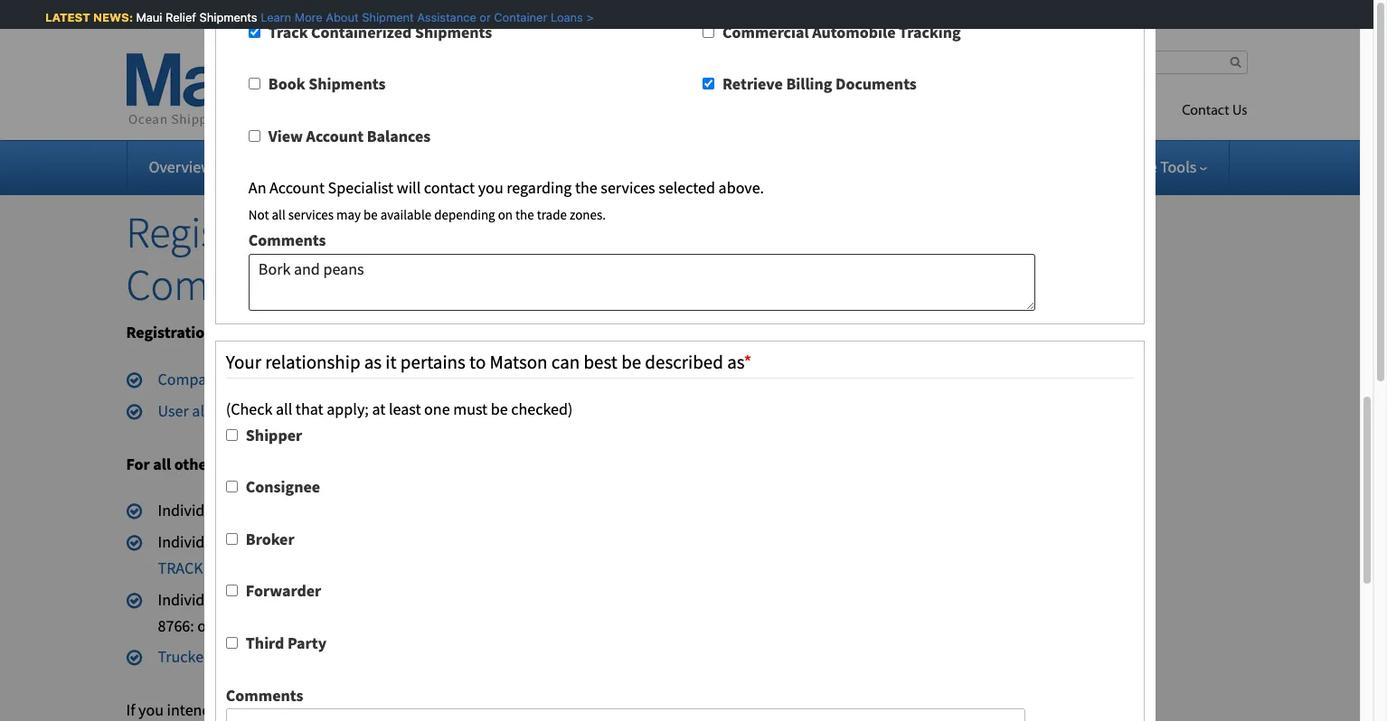 Task type: locate. For each thing, give the bounding box(es) containing it.
time up third party
[[264, 590, 295, 610]]

please inside individual/one-time shipping other containerized commodities: book/quote – please call 1-800-962- 8766: or
[[702, 590, 747, 610]]

individual/one- down track link
[[158, 590, 264, 610]]

balances
[[367, 126, 431, 146]]

2 vertical spatial for
[[303, 700, 322, 721]]

0 vertical spatial 1-
[[616, 532, 629, 553]]

None checkbox
[[226, 429, 238, 441], [226, 481, 238, 493], [226, 429, 238, 441], [226, 481, 238, 493]]

0 vertical spatial to
[[470, 350, 486, 375]]

may
[[336, 206, 361, 224]]

3 time from the top
[[264, 590, 295, 610]]

1 time from the top
[[264, 501, 295, 521]]

all inside an account specialist will contact you regarding the services selected above. not all services may be available depending on the trade zones.
[[272, 206, 286, 224]]

0 vertical spatial registration
[[126, 205, 335, 260]]

1 vertical spatial time
[[264, 532, 295, 553]]

online tools
[[1113, 156, 1197, 177]]

about
[[320, 10, 353, 24]]

or left container
[[474, 10, 485, 24]]

consignee
[[246, 477, 320, 498]]

2 shipping from the top
[[298, 532, 357, 553]]

0 vertical spatial for
[[343, 205, 391, 260]]

with up least
[[390, 369, 420, 390]]

all right not
[[272, 206, 286, 224]]

matson down contact
[[400, 205, 529, 260]]

1 vertical spatial be
[[622, 350, 641, 375]]

please right book
[[542, 532, 586, 553]]

2 individual/one- from the top
[[158, 532, 264, 553]]

time inside individual/one-time shipping other containerized commodities: book/quote – please call 1-800-962- 8766: or
[[264, 590, 295, 610]]

broker
[[246, 529, 294, 550]]

registration for registration is applicable for following:
[[126, 322, 214, 343]]

all for apply;
[[276, 399, 292, 419]]

0 vertical spatial individual/one-
[[158, 501, 264, 521]]

0 horizontal spatial to
[[232, 700, 246, 721]]

individual/one- inside individual/one-time shipping other containerized commodities: book/quote – please call 1-800-962- 8766: or
[[158, 590, 264, 610]]

0 vertical spatial shipping
[[298, 501, 357, 521]]

2 vertical spatial all
[[153, 454, 171, 475]]

1- left 962-
[[777, 590, 790, 610]]

company up 'user'
[[158, 369, 223, 390]]

shipments up track containerized shipments option
[[193, 10, 251, 24]]

all left that
[[276, 399, 292, 419]]

0 horizontal spatial 8766:
[[158, 616, 194, 636]]

1 vertical spatial 8766:
[[158, 616, 194, 636]]

0 vertical spatial on
[[498, 206, 513, 224]]

1 vertical spatial company
[[158, 369, 223, 390]]

view account balances
[[269, 126, 431, 146]]

0 vertical spatial –
[[531, 532, 538, 553]]

1 vertical spatial all
[[276, 399, 292, 419]]

business
[[327, 369, 387, 390]]

company inside registration for matson navigation company
[[126, 257, 295, 312]]

overview link
[[149, 156, 224, 177]]

top menu navigation
[[593, 95, 1248, 132]]

you
[[478, 178, 504, 198], [138, 700, 164, 721]]

contact
[[424, 178, 475, 198]]

1 vertical spatial the
[[516, 206, 534, 224]]

1 horizontal spatial you
[[478, 178, 504, 198]]

0 vertical spatial company
[[126, 257, 295, 312]]

time for other
[[264, 590, 295, 610]]

be right best
[[622, 350, 641, 375]]

3 individual/one- from the top
[[158, 590, 264, 610]]

0 vertical spatial account
[[306, 126, 364, 146]]

trucker
[[158, 647, 209, 668]]

registration left the is
[[126, 322, 214, 343]]

the
[[575, 178, 598, 198], [516, 206, 534, 224]]

0 vertical spatial time
[[264, 501, 295, 521]]

1 horizontal spatial –
[[691, 590, 699, 610]]

0 vertical spatial call
[[589, 532, 613, 553]]

comments
[[249, 230, 326, 251], [226, 685, 303, 706]]

0 horizontal spatial 1-
[[616, 532, 629, 553]]

trucker link
[[158, 647, 209, 668]]

trade
[[537, 206, 567, 224]]

shipments right shipment
[[415, 21, 492, 42]]

individual/one- up track link
[[158, 532, 264, 553]]

commodities:
[[496, 590, 590, 610]]

2 horizontal spatial be
[[622, 350, 641, 375]]

on
[[498, 206, 513, 224], [317, 401, 335, 421]]

1 vertical spatial other
[[361, 590, 397, 610]]

1 horizontal spatial as
[[727, 350, 744, 375]]

None search field
[[1067, 51, 1248, 74]]

must
[[453, 399, 488, 419]]

shipment
[[356, 10, 408, 24]]

1 vertical spatial or
[[198, 616, 212, 636]]

to right pertains
[[470, 350, 486, 375]]

book
[[487, 532, 527, 553]]

shipping
[[298, 501, 357, 521], [298, 532, 357, 553], [298, 590, 357, 610]]

services
[[601, 178, 656, 198], [288, 206, 334, 224]]

latest
[[39, 10, 84, 24]]

individual/one- down for all other inquires:
[[158, 501, 264, 521]]

1 as from the left
[[364, 350, 382, 375]]

your relationship as it pertains to matson can best be described as *
[[226, 350, 752, 375]]

be right may
[[364, 206, 378, 224]]

0 horizontal spatial or
[[198, 616, 212, 636]]

track link
[[158, 558, 203, 579]]

– right book/quote
[[691, 590, 699, 610]]

1 horizontal spatial be
[[491, 399, 508, 419]]

please left 800-
[[702, 590, 747, 610]]

needing
[[447, 401, 503, 421]]

registration down an
[[126, 205, 335, 260]]

0 vertical spatial please
[[542, 532, 586, 553]]

you inside an account specialist will contact you regarding the services selected above. not all services may be available depending on the trade zones.
[[478, 178, 504, 198]]

track
[[269, 21, 308, 42]]

Track Containerized Shipments checkbox
[[249, 26, 260, 38]]

individual/one- for 8766:
[[158, 590, 264, 610]]

all right for
[[153, 454, 171, 475]]

more
[[288, 10, 316, 24]]

8766: right the 888-
[[688, 532, 724, 553]]

individual/one-
[[158, 501, 264, 521], [158, 532, 264, 553], [158, 590, 264, 610]]

book/quote
[[593, 590, 688, 610]]

user
[[158, 401, 189, 421]]

time down consignee
[[264, 501, 295, 521]]

as right "described"
[[727, 350, 744, 375]]

2 vertical spatial shipping
[[298, 590, 357, 610]]

1 vertical spatial call
[[750, 590, 774, 610]]

retrieve
[[723, 73, 783, 94]]

1 vertical spatial please
[[702, 590, 747, 610]]

Search search field
[[1067, 51, 1248, 74]]

Comments text field
[[226, 709, 1025, 722]]

0 vertical spatial you
[[478, 178, 504, 198]]

doing
[[226, 369, 265, 390]]

call left the 888-
[[589, 532, 613, 553]]

– inside "individual/one-time shipping household goods: book – please call 1-888-562-8766: track"
[[531, 532, 538, 553]]

1- left 562-
[[616, 532, 629, 553]]

an
[[249, 178, 266, 198]]

1 vertical spatial registration
[[126, 322, 214, 343]]

Commercial Automobile Tracking checkbox
[[703, 26, 715, 38]]

2 registration from the top
[[126, 322, 214, 343]]

you up the 'depending'
[[478, 178, 504, 198]]

an account specialist will contact you regarding the services selected above. not all services may be available depending on the trade zones.
[[249, 178, 764, 224]]

1 individual/one- from the top
[[158, 501, 264, 521]]

8766: inside individual/one-time shipping other containerized commodities: book/quote – please call 1-800-962- 8766: or
[[158, 616, 194, 636]]

comments down not
[[249, 230, 326, 251]]

please
[[542, 532, 586, 553], [702, 590, 747, 610], [556, 700, 600, 721]]

track up trucker
[[158, 558, 203, 579]]

1 vertical spatial services
[[288, 206, 334, 224]]

comments down third
[[226, 685, 303, 706]]

0 horizontal spatial other
[[174, 454, 213, 475]]

for
[[343, 205, 391, 260], [310, 322, 331, 343], [303, 700, 322, 721]]

1 horizontal spatial on
[[498, 206, 513, 224]]

shipping down individual/one-time shipping automobile:
[[298, 532, 357, 553]]

shipping up party
[[298, 590, 357, 610]]

account right an
[[270, 178, 325, 198]]

0 vertical spatial services
[[601, 178, 656, 198]]

access
[[579, 401, 623, 421]]

third party
[[246, 633, 327, 654]]

services up navigation
[[601, 178, 656, 198]]

2 vertical spatial time
[[264, 590, 295, 610]]

track
[[158, 558, 203, 579], [215, 616, 261, 636]]

0 horizontal spatial the
[[516, 206, 534, 224]]

1 vertical spatial on
[[317, 401, 335, 421]]

1 vertical spatial track
[[215, 616, 261, 636]]

shipments up view account balances
[[309, 73, 386, 94]]

time
[[264, 501, 295, 521], [264, 532, 295, 553], [264, 590, 295, 610]]

logistics,
[[490, 700, 553, 721]]

0 vertical spatial 8766:
[[688, 532, 724, 553]]

0 horizontal spatial call
[[589, 532, 613, 553]]

for up relationship
[[310, 322, 331, 343]]

account
[[306, 126, 364, 146], [270, 178, 325, 198]]

on inside an account specialist will contact you regarding the services selected above. not all services may be available depending on the trade zones.
[[498, 206, 513, 224]]

track down forwarder
[[215, 616, 261, 636]]

3 shipping from the top
[[298, 590, 357, 610]]

shipments
[[193, 10, 251, 24], [415, 21, 492, 42], [309, 73, 386, 94]]

1 vertical spatial shipping
[[298, 532, 357, 553]]

other left the inquires:
[[174, 454, 213, 475]]

1 horizontal spatial other
[[361, 590, 397, 610]]

other inside individual/one-time shipping other containerized commodities: book/quote – please call 1-800-962- 8766: or
[[361, 590, 397, 610]]

learn more about shipment assistance or container loans > link
[[255, 10, 588, 24]]

call inside individual/one-time shipping other containerized commodities: book/quote – please call 1-800-962- 8766: or
[[750, 590, 774, 610]]

for left the an
[[303, 700, 322, 721]]

0 horizontal spatial as
[[364, 350, 382, 375]]

best
[[584, 350, 618, 375]]

on down company doing ongoing business with matson link
[[317, 401, 335, 421]]

– right book
[[531, 532, 538, 553]]

least
[[389, 399, 421, 419]]

to left register
[[232, 700, 246, 721]]

call left 800-
[[750, 590, 774, 610]]

matson down business
[[338, 401, 388, 421]]

registration for registration for matson navigation company
[[126, 205, 335, 260]]

be right must
[[491, 399, 508, 419]]

2 time from the top
[[264, 532, 295, 553]]

shipping inside "individual/one-time shipping household goods: book – please call 1-888-562-8766: track"
[[298, 532, 357, 553]]

1 vertical spatial to
[[232, 700, 246, 721]]

0 vertical spatial the
[[575, 178, 598, 198]]

track inside "individual/one-time shipping household goods: book – please call 1-888-562-8766: track"
[[158, 558, 203, 579]]

services left may
[[288, 206, 334, 224]]

book shipments
[[269, 73, 386, 94]]

all
[[272, 206, 286, 224], [276, 399, 292, 419], [153, 454, 171, 475]]

as left it
[[364, 350, 382, 375]]

0 horizontal spatial track
[[158, 558, 203, 579]]

None checkbox
[[226, 533, 238, 545], [226, 586, 238, 597], [226, 638, 238, 649], [226, 533, 238, 545], [226, 586, 238, 597], [226, 638, 238, 649]]

1 horizontal spatial services
[[601, 178, 656, 198]]

registration is applicable for following:
[[126, 322, 407, 343]]

search image
[[1231, 56, 1242, 68]]

registration
[[126, 205, 335, 260], [126, 322, 214, 343]]

0 vertical spatial other
[[174, 454, 213, 475]]

for down specialist
[[343, 205, 391, 260]]

or up trucker
[[198, 616, 212, 636]]

0 horizontal spatial you
[[138, 700, 164, 721]]

8766: up trucker
[[158, 616, 194, 636]]

0 horizontal spatial services
[[288, 206, 334, 224]]

shipping inside individual/one-time shipping other containerized commodities: book/quote – please call 1-800-962- 8766: or
[[298, 590, 357, 610]]

1 horizontal spatial 8766:
[[688, 532, 724, 553]]

0 vertical spatial be
[[364, 206, 378, 224]]

individual/one- inside "individual/one-time shipping household goods: book – please call 1-888-562-8766: track"
[[158, 532, 264, 553]]

0 horizontal spatial be
[[364, 206, 378, 224]]

the left trade
[[516, 206, 534, 224]]

registration inside registration for matson navigation company
[[126, 205, 335, 260]]

matson inside registration for matson navigation company
[[400, 205, 529, 260]]

the up the zones.
[[575, 178, 598, 198]]

you right if on the left bottom of page
[[138, 700, 164, 721]]

0 horizontal spatial –
[[531, 532, 538, 553]]

please left click at the bottom left of page
[[556, 700, 600, 721]]

click here link
[[604, 700, 669, 721]]

loans
[[545, 10, 577, 24]]

account right the view
[[306, 126, 364, 146]]

1 registration from the top
[[126, 205, 335, 260]]

0 horizontal spatial shipments
[[193, 10, 251, 24]]

1 vertical spatial account
[[270, 178, 325, 198]]

account inside an account specialist will contact you regarding the services selected above. not all services may be available depending on the trade zones.
[[270, 178, 325, 198]]

shipping down consignee
[[298, 501, 357, 521]]

0 vertical spatial with
[[390, 369, 420, 390]]

for inside registration for matson navigation company
[[343, 205, 391, 260]]

learn
[[255, 10, 285, 24]]

time down individual/one-time shipping automobile:
[[264, 532, 295, 553]]

or
[[474, 10, 485, 24], [198, 616, 212, 636]]

8766:
[[688, 532, 724, 553], [158, 616, 194, 636]]

1 horizontal spatial or
[[474, 10, 485, 24]]

other down household
[[361, 590, 397, 610]]

1 horizontal spatial 1-
[[777, 590, 790, 610]]

time inside "individual/one-time shipping household goods: book – please call 1-888-562-8766: track"
[[264, 532, 295, 553]]

0 vertical spatial all
[[272, 206, 286, 224]]

contact us
[[1182, 104, 1248, 118]]

2 vertical spatial individual/one-
[[158, 590, 264, 610]]

time for household
[[264, 532, 295, 553]]

matson
[[400, 205, 529, 260], [490, 350, 548, 375], [423, 369, 473, 390], [338, 401, 388, 421], [437, 700, 487, 721]]

available
[[381, 206, 432, 224]]

1 horizontal spatial call
[[750, 590, 774, 610]]

1 vertical spatial 1-
[[777, 590, 790, 610]]

1 vertical spatial individual/one-
[[158, 532, 264, 553]]

that
[[296, 399, 324, 419]]

company up the is
[[126, 257, 295, 312]]

1 vertical spatial –
[[691, 590, 699, 610]]

1 shipping from the top
[[298, 501, 357, 521]]

your
[[226, 350, 261, 375]]

1 horizontal spatial shipments
[[309, 73, 386, 94]]

on right the 'depending'
[[498, 206, 513, 224]]

with right account
[[404, 700, 434, 721]]

ongoing
[[268, 369, 324, 390]]

1-
[[616, 532, 629, 553], [777, 590, 790, 610]]

account for view
[[306, 126, 364, 146]]

0 vertical spatial track
[[158, 558, 203, 579]]



Task type: vqa. For each thing, say whether or not it's contained in the screenshot.
Shipper
yes



Task type: describe. For each thing, give the bounding box(es) containing it.
2 vertical spatial be
[[491, 399, 508, 419]]

already
[[192, 401, 243, 421]]

or inside individual/one-time shipping other containerized commodities: book/quote – please call 1-800-962- 8766: or
[[198, 616, 212, 636]]

2 horizontal spatial shipments
[[415, 21, 492, 42]]

1 vertical spatial for
[[310, 322, 331, 343]]

962-
[[819, 590, 849, 610]]

(check
[[226, 399, 273, 419]]

blue matson logo with ocean, shipping, truck, rail and logistics written beneath it. image
[[126, 53, 379, 128]]

relief
[[159, 10, 190, 24]]

1 vertical spatial with
[[404, 700, 434, 721]]

an
[[326, 700, 343, 721]]

matson up one
[[423, 369, 473, 390]]

800-
[[790, 590, 819, 610]]

container
[[488, 10, 541, 24]]

inquires:
[[217, 454, 280, 475]]

company doing ongoing business with matson link
[[158, 369, 473, 390]]

register
[[249, 700, 300, 721]]

2 vertical spatial please
[[556, 700, 600, 721]]

be inside an account specialist will contact you regarding the services selected above. not all services may be available depending on the trade zones.
[[364, 206, 378, 224]]

applicable
[[232, 322, 307, 343]]

0 vertical spatial comments
[[249, 230, 326, 251]]

relationship
[[265, 350, 361, 375]]

it
[[386, 350, 397, 375]]

is
[[217, 322, 229, 343]]

not
[[249, 206, 269, 224]]

1- inside individual/one-time shipping other containerized commodities: book/quote – please call 1-800-962- 8766: or
[[777, 590, 790, 610]]

shipper
[[246, 425, 302, 446]]

if you intended to register for an account with matson logistics, please click here
[[126, 700, 669, 721]]

Comments text field
[[249, 254, 1036, 312]]

online tools link
[[1113, 156, 1208, 177]]

*
[[744, 350, 752, 375]]

0 vertical spatial or
[[474, 10, 485, 24]]

above.
[[719, 178, 764, 198]]

will
[[397, 178, 421, 198]]

maui
[[130, 10, 156, 24]]

shipping for other
[[298, 590, 357, 610]]

matson left logistics,
[[437, 700, 487, 721]]

zones.
[[570, 206, 606, 224]]

depending
[[434, 206, 495, 224]]

selected
[[659, 178, 716, 198]]

account for an
[[270, 178, 325, 198]]

registered
[[246, 401, 314, 421]]

1 vertical spatial you
[[138, 700, 164, 721]]

all for inquires:
[[153, 454, 171, 475]]

one
[[424, 399, 450, 419]]

news:
[[87, 10, 127, 24]]

party
[[288, 633, 327, 654]]

user already registered on matson website needing additional access link
[[158, 401, 623, 421]]

contact us link
[[1155, 95, 1248, 132]]

tracking
[[899, 21, 961, 42]]

– inside individual/one-time shipping other containerized commodities: book/quote – please call 1-800-962- 8766: or
[[691, 590, 699, 610]]

tools
[[1161, 156, 1197, 177]]

commercial
[[723, 21, 809, 42]]

website
[[391, 401, 444, 421]]

click
[[604, 700, 635, 721]]

1 horizontal spatial to
[[470, 350, 486, 375]]

here
[[638, 700, 669, 721]]

for all other inquires:
[[126, 454, 280, 475]]

user already registered on matson website needing additional access
[[158, 401, 623, 421]]

company doing ongoing business with matson
[[158, 369, 473, 390]]

>
[[580, 10, 588, 24]]

account
[[346, 700, 400, 721]]

if
[[126, 700, 135, 721]]

shipping for household
[[298, 532, 357, 553]]

0 horizontal spatial on
[[317, 401, 335, 421]]

additional
[[506, 401, 576, 421]]

automobile:
[[361, 501, 444, 521]]

book
[[269, 73, 305, 94]]

2 as from the left
[[727, 350, 744, 375]]

individual/one-time shipping other containerized commodities: book/quote – please call 1-800-962- 8766: or
[[158, 590, 849, 636]]

pertains
[[401, 350, 466, 375]]

automobile
[[812, 21, 896, 42]]

562-
[[659, 532, 688, 553]]

time for automobile:
[[264, 501, 295, 521]]

track containerized shipments
[[269, 21, 492, 42]]

can
[[552, 350, 580, 375]]

following:
[[334, 322, 407, 343]]

Book Shipments checkbox
[[249, 78, 260, 90]]

contact
[[1182, 104, 1230, 118]]

please inside "individual/one-time shipping household goods: book – please call 1-888-562-8766: track"
[[542, 532, 586, 553]]

1 horizontal spatial track
[[215, 616, 261, 636]]

containerized
[[311, 21, 412, 42]]

1 vertical spatial comments
[[226, 685, 303, 706]]

described
[[645, 350, 724, 375]]

1 horizontal spatial the
[[575, 178, 598, 198]]

for
[[126, 454, 150, 475]]

apply;
[[327, 399, 369, 419]]

documents
[[836, 73, 917, 94]]

regarding
[[507, 178, 572, 198]]

View Account Balances checkbox
[[249, 130, 260, 142]]

Retrieve Billing Documents checkbox
[[703, 78, 715, 90]]

1- inside "individual/one-time shipping household goods: book – please call 1-888-562-8766: track"
[[616, 532, 629, 553]]

registration for matson navigation company
[[126, 205, 726, 312]]

individual/one-time shipping household goods: book – please call 1-888-562-8766: track
[[158, 532, 728, 579]]

containerized
[[400, 590, 493, 610]]

forwarder
[[246, 581, 321, 602]]

call inside "individual/one-time shipping household goods: book – please call 1-888-562-8766: track"
[[589, 532, 613, 553]]

us
[[1233, 104, 1248, 118]]

matson left can
[[490, 350, 548, 375]]

latest news: maui relief shipments learn more about shipment assistance or container loans >
[[39, 10, 588, 24]]

individual/one- for track
[[158, 532, 264, 553]]

third
[[246, 633, 284, 654]]

goods:
[[438, 532, 483, 553]]

checked)
[[511, 399, 573, 419]]

shipping for automobile:
[[298, 501, 357, 521]]

intended
[[167, 700, 228, 721]]

8766: inside "individual/one-time shipping household goods: book – please call 1-888-562-8766: track"
[[688, 532, 724, 553]]

navigation
[[537, 205, 726, 260]]

(check all that apply; at least one must be checked)
[[226, 399, 573, 419]]

assistance
[[411, 10, 470, 24]]

online
[[1113, 156, 1157, 177]]

commercial automobile tracking
[[723, 21, 961, 42]]

888-
[[629, 532, 659, 553]]

individual/one-time shipping automobile:
[[158, 501, 447, 521]]



